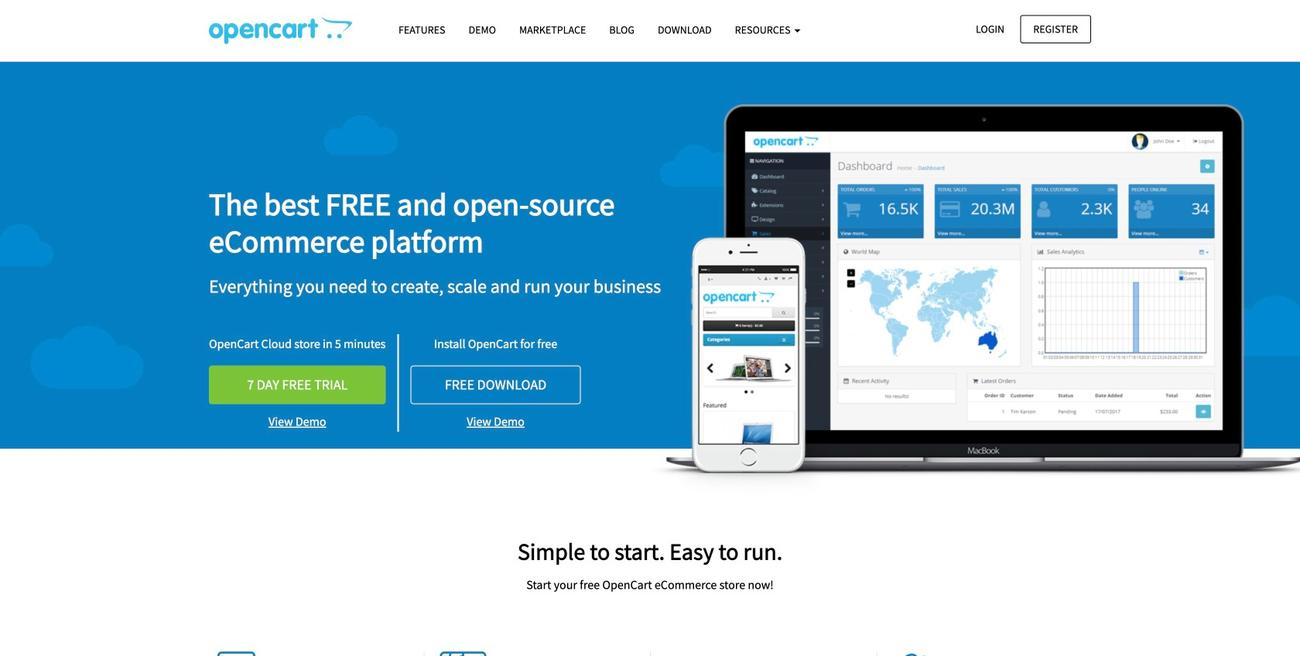 Task type: vqa. For each thing, say whether or not it's contained in the screenshot.
.. Opencart
no



Task type: describe. For each thing, give the bounding box(es) containing it.
opencart - open source shopping cart solution image
[[209, 16, 352, 44]]



